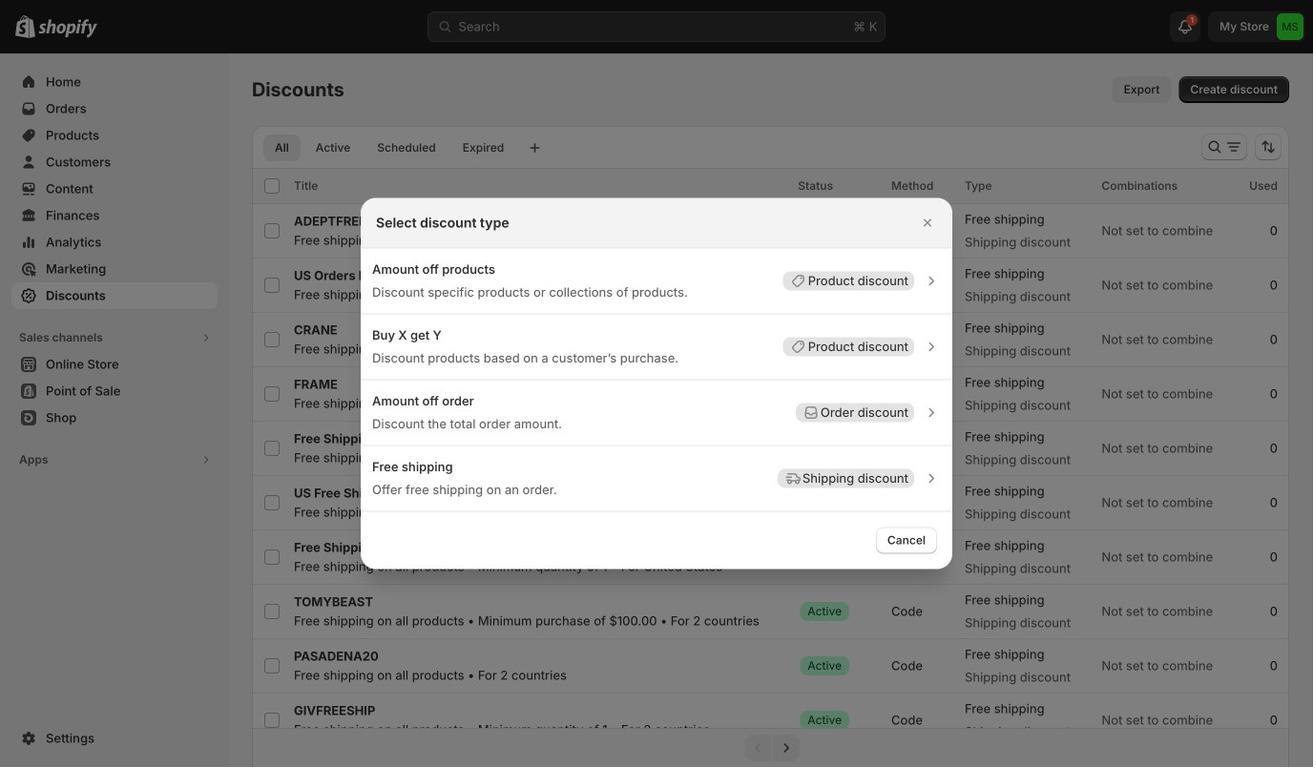 Task type: describe. For each thing, give the bounding box(es) containing it.
pagination element
[[252, 728, 1289, 767]]

shopify image
[[38, 19, 97, 38]]



Task type: locate. For each thing, give the bounding box(es) containing it.
dialog
[[0, 198, 1313, 569]]

tab list
[[260, 134, 519, 161]]



